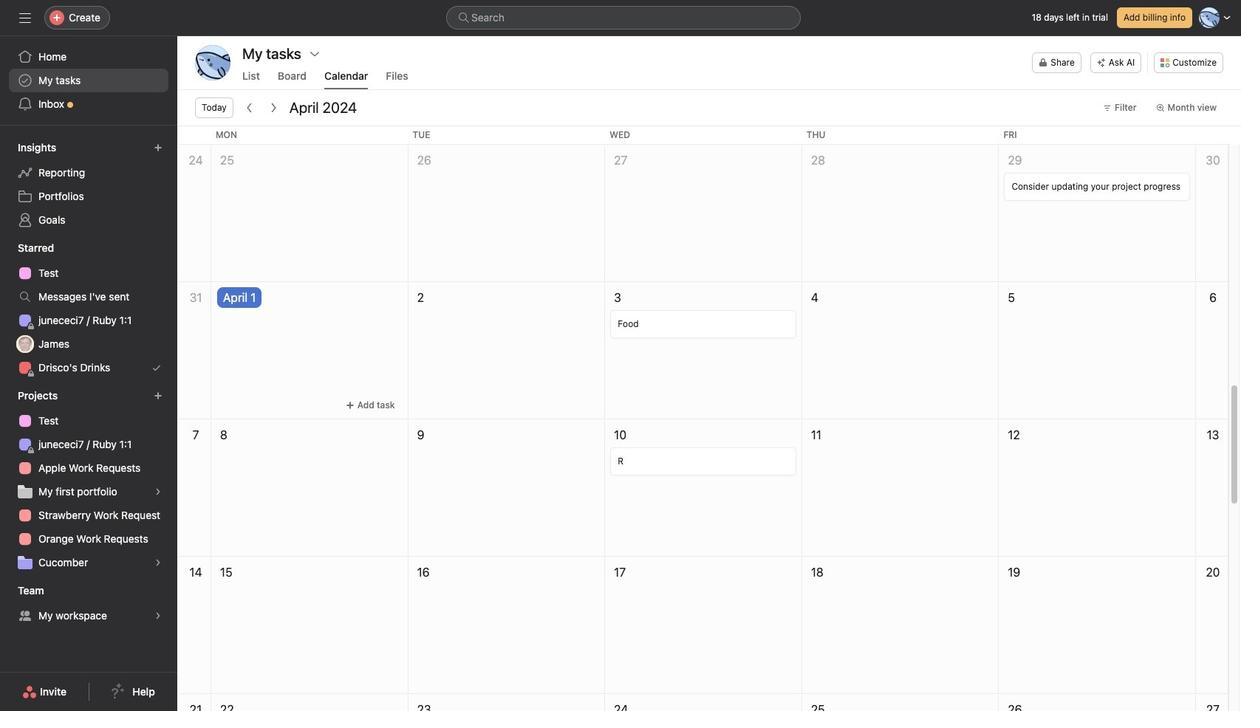 Task type: locate. For each thing, give the bounding box(es) containing it.
view profile settings image
[[195, 45, 231, 81]]

new insights image
[[154, 143, 163, 152]]

see details, cucomber image
[[154, 559, 163, 568]]

previous month image
[[244, 102, 256, 114]]

starred element
[[0, 235, 177, 383]]

list box
[[446, 6, 801, 30]]

see details, my workspace image
[[154, 612, 163, 621]]



Task type: vqa. For each thing, say whether or not it's contained in the screenshot.
PREVIOUS MONTH icon
yes



Task type: describe. For each thing, give the bounding box(es) containing it.
global element
[[0, 36, 177, 125]]

insights element
[[0, 135, 177, 235]]

projects element
[[0, 383, 177, 578]]

hide sidebar image
[[19, 12, 31, 24]]

teams element
[[0, 578, 177, 631]]

see details, my first portfolio image
[[154, 488, 163, 497]]

show options image
[[309, 48, 321, 60]]

new project or portfolio image
[[154, 392, 163, 401]]

next month image
[[267, 102, 279, 114]]



